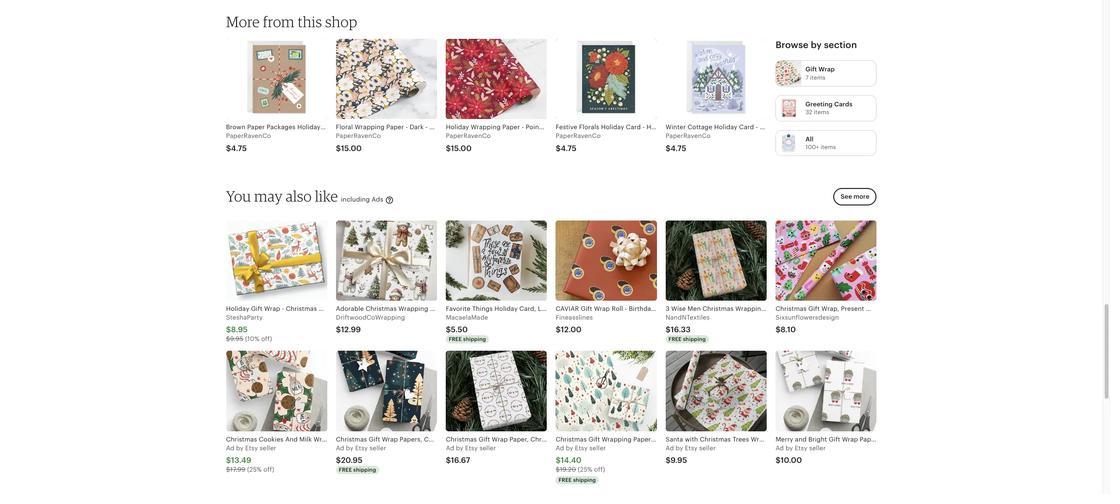 Task type: describe. For each thing, give the bounding box(es) containing it.
etsy inside merry and bright gift wrap paper a d b y etsy seller $ 10.00
[[795, 444, 808, 452]]

$ inside a d b y etsy seller $ 16.67
[[446, 456, 451, 465]]

y for 20.95
[[350, 444, 354, 452]]

y for 13.49
[[240, 444, 244, 452]]

shipping inside a d b y etsy seller $ 20.95 free shipping
[[354, 467, 376, 473]]

christmas inside santa with christmas trees wrapping paper a d b y etsy seller $ 9.95
[[700, 436, 731, 443]]

wrapping for seller
[[751, 436, 781, 443]]

y for 16.67
[[460, 444, 464, 452]]

off) for 14.40
[[595, 466, 605, 473]]

off) inside steshaparty $ 8.95 $ 9.95 (10% off)
[[261, 335, 272, 343]]

$ inside fineasslines $ 12.00
[[556, 325, 561, 334]]

3 wise men christmas wrapping paper | holiday gift wrap image
[[666, 220, 767, 301]]

paperravenco inside floral wrapping paper - dark - floral gift wrap - 3 sheets paperravenco $ 15.00
[[336, 132, 381, 140]]

etsy for 14.40
[[575, 444, 588, 452]]

trees
[[733, 436, 750, 443]]

wrap inside 3 wise men christmas wrapping paper | holiday gift wrap nandntextiles $ 16.33 free shipping
[[828, 305, 844, 312]]

8.95
[[231, 325, 248, 334]]

12.99
[[341, 325, 361, 334]]

paperravenco $ 15.00
[[446, 132, 491, 153]]

$ inside macaelamade $ 5.50 free shipping
[[446, 325, 451, 334]]

b for 13.49
[[236, 444, 240, 452]]

see more listings in the all section image
[[777, 130, 802, 156]]

shipping inside 3 wise men christmas wrapping paper | holiday gift wrap nandntextiles $ 16.33 free shipping
[[683, 336, 706, 342]]

from
[[263, 12, 295, 30]]

sixsunflowersdesign
[[776, 314, 840, 321]]

seller for 20.95
[[370, 444, 386, 452]]

driftwoodcowrapping $ 12.99
[[336, 314, 405, 334]]

macaelamade $ 5.50 free shipping
[[446, 314, 488, 342]]

a d b y etsy seller $ 20.95 free shipping
[[336, 444, 386, 473]]

steshaparty $ 8.95 $ 9.95 (10% off)
[[226, 314, 272, 343]]

caviar gift wrap roll - birthday gift wrap - holiday gift wrap - illustrated gift wrap - unique gift wrap - funny gift wrap image
[[556, 220, 657, 301]]

20.95
[[341, 456, 363, 465]]

also
[[286, 187, 312, 205]]

nandntextiles
[[666, 314, 710, 321]]

floral wrapping paper - dark - floral gift wrap - 3 sheets image
[[336, 39, 437, 119]]

bright
[[809, 436, 828, 443]]

items for greeting
[[814, 109, 830, 116]]

men
[[688, 305, 701, 312]]

wrapping inside floral wrapping paper - dark - floral gift wrap - 3 sheets paperravenco $ 15.00
[[355, 124, 385, 131]]

free inside macaelamade $ 5.50 free shipping
[[449, 336, 462, 342]]

more
[[226, 12, 260, 30]]

gift wrap 7 items
[[806, 66, 835, 81]]

brown paper packages holiday card - holiday card - favorite things - christmas card - single card blank inside image
[[226, 39, 327, 119]]

shop
[[325, 12, 358, 30]]

15.00 inside floral wrapping paper - dark - floral gift wrap - 3 sheets paperravenco $ 15.00
[[341, 144, 362, 153]]

a inside santa with christmas trees wrapping paper a d b y etsy seller $ 9.95
[[666, 444, 670, 452]]

seller for 14.40
[[590, 444, 606, 452]]

a d b y etsy seller $ 16.67
[[446, 444, 496, 465]]

d for 16.67
[[450, 444, 454, 452]]

16.67
[[451, 456, 471, 465]]

section
[[825, 40, 858, 50]]

free inside 3 wise men christmas wrapping paper | holiday gift wrap nandntextiles $ 16.33 free shipping
[[669, 336, 682, 342]]

y inside santa with christmas trees wrapping paper a d b y etsy seller $ 9.95
[[680, 444, 684, 452]]

dark
[[410, 124, 424, 131]]

b for 14.40
[[566, 444, 570, 452]]

fineasslines
[[556, 314, 593, 321]]

4.75 for winter cottage holiday card - holiday card - cozy card - single card blank inside "image" at the top of page
[[671, 144, 687, 153]]

8.10
[[781, 325, 796, 334]]

holiday wrapping paper - poinsettia - christmas flower - holiday gift wrap - 3 sheets image
[[446, 39, 547, 119]]

see more listings in the gift wrap section image
[[777, 61, 802, 86]]

d for 20.95
[[340, 444, 345, 452]]

greeting cards 32 items
[[806, 101, 853, 116]]

favorite things holiday card, little brown packages, christmas greeting card, holiday card, holiday, greeting card image
[[446, 220, 547, 301]]

a inside merry and bright gift wrap paper a d b y etsy seller $ 10.00
[[776, 444, 780, 452]]

paper for free
[[767, 305, 785, 312]]

merry and bright gift wrap paper a d b y etsy seller $ 10.00
[[776, 436, 878, 465]]

items inside all 100+ items
[[821, 144, 836, 150]]

3 inside 3 wise men christmas wrapping paper | holiday gift wrap nandntextiles $ 16.33 free shipping
[[666, 305, 670, 312]]

etsy for 13.49
[[245, 444, 258, 452]]

ads
[[372, 196, 383, 203]]

a d b y etsy seller $ 14.40 $ 19.20 (25% off) free shipping
[[556, 444, 606, 483]]

4.75 for brown paper packages holiday card - holiday card - favorite things - christmas card - single card blank inside image
[[231, 144, 247, 153]]

10.00
[[781, 456, 803, 465]]

paperravenco $ 4.75 for winter cottage holiday card - holiday card - cozy card - single card blank inside "image" at the top of page
[[666, 132, 711, 153]]

merry
[[776, 436, 794, 443]]

wrap inside merry and bright gift wrap paper a d b y etsy seller $ 10.00
[[843, 436, 859, 443]]

y inside merry and bright gift wrap paper a d b y etsy seller $ 10.00
[[790, 444, 794, 452]]

17.99
[[230, 466, 246, 473]]

paper inside floral wrapping paper - dark - floral gift wrap - 3 sheets paperravenco $ 15.00
[[387, 124, 404, 131]]

more from this shop
[[226, 12, 358, 30]]

see more listings in the greeting cards section image
[[777, 96, 802, 121]]

with
[[685, 436, 699, 443]]

shipping inside a d b y etsy seller $ 14.40 $ 19.20 (25% off) free shipping
[[573, 477, 596, 483]]

paperravenco for winter cottage holiday card - holiday card - cozy card - single card blank inside "image" at the top of page
[[666, 132, 711, 140]]

$ inside driftwoodcowrapping $ 12.99
[[336, 325, 341, 334]]

santa
[[666, 436, 684, 443]]

paperravenco for brown paper packages holiday card - holiday card - favorite things - christmas card - single card blank inside image
[[226, 132, 271, 140]]

see more link
[[831, 188, 877, 212]]

d for 14.40
[[560, 444, 564, 452]]

2 - from the left
[[426, 124, 428, 131]]

gift inside gift wrap 7 items
[[806, 66, 818, 73]]

d for 13.49
[[230, 444, 235, 452]]

gift inside merry and bright gift wrap paper a d b y etsy seller $ 10.00
[[829, 436, 841, 443]]

like
[[315, 187, 338, 205]]

including
[[341, 196, 370, 203]]

wise
[[672, 305, 686, 312]]

christmas gift wrapping paper holiday gift wrap christmas trees wrap image
[[556, 351, 657, 431]]

paper for 9.95
[[783, 436, 801, 443]]

a d b y etsy seller $ 13.49 $ 17.99 (25% off)
[[226, 444, 276, 473]]



Task type: locate. For each thing, give the bounding box(es) containing it.
seller inside merry and bright gift wrap paper a d b y etsy seller $ 10.00
[[810, 444, 826, 452]]

7
[[806, 74, 809, 81]]

3 d from the left
[[450, 444, 454, 452]]

all 100+ items
[[806, 135, 836, 150]]

y down merry
[[790, 444, 794, 452]]

d up 14.40
[[560, 444, 564, 452]]

2 etsy from the left
[[355, 444, 368, 452]]

y inside a d b y etsy seller $ 13.49 $ 17.99 (25% off)
[[240, 444, 244, 452]]

paper for 10.00
[[860, 436, 878, 443]]

y inside a d b y etsy seller $ 14.40 $ 19.20 (25% off) free shipping
[[570, 444, 574, 452]]

(25% inside a d b y etsy seller $ 13.49 $ 17.99 (25% off)
[[247, 466, 262, 473]]

0 horizontal spatial -
[[406, 124, 408, 131]]

and
[[796, 436, 807, 443]]

4 paperravenco from the left
[[556, 132, 601, 140]]

0 horizontal spatial 15.00
[[341, 144, 362, 153]]

0 horizontal spatial paperravenco $ 4.75
[[226, 132, 271, 153]]

seller inside a d b y etsy seller $ 13.49 $ 17.99 (25% off)
[[260, 444, 276, 452]]

more
[[854, 193, 870, 200]]

b
[[236, 444, 240, 452], [346, 444, 350, 452], [456, 444, 460, 452], [566, 444, 570, 452], [676, 444, 680, 452], [786, 444, 790, 452]]

d down merry
[[780, 444, 784, 452]]

3 inside floral wrapping paper - dark - floral gift wrap - 3 sheets paperravenco $ 15.00
[[483, 124, 487, 131]]

3 b from the left
[[456, 444, 460, 452]]

d up 16.67
[[450, 444, 454, 452]]

wrapping left dark
[[355, 124, 385, 131]]

3 - from the left
[[479, 124, 482, 131]]

wrapping inside santa with christmas trees wrapping paper a d b y etsy seller $ 9.95
[[751, 436, 781, 443]]

wrapping
[[355, 124, 385, 131], [736, 305, 766, 312], [751, 436, 781, 443]]

$ inside sixsunflowersdesign $ 8.10
[[776, 325, 781, 334]]

3
[[483, 124, 487, 131], [666, 305, 670, 312]]

free down 19.20
[[559, 477, 572, 483]]

4 a from the left
[[556, 444, 561, 452]]

paper inside merry and bright gift wrap paper a d b y etsy seller $ 10.00
[[860, 436, 878, 443]]

this
[[298, 12, 322, 30]]

items inside greeting cards 32 items
[[814, 109, 830, 116]]

(25% inside a d b y etsy seller $ 14.40 $ 19.20 (25% off) free shipping
[[578, 466, 593, 473]]

3 paperravenco $ 4.75 from the left
[[666, 132, 711, 153]]

christmas gift wrap paper, christmas wrapping paper, christmas lights & women's rights, holiday paper, unique wrapping paper, custom gift image
[[446, 351, 547, 431]]

12.00
[[561, 325, 582, 334]]

fineasslines $ 12.00
[[556, 314, 593, 334]]

items down greeting
[[814, 109, 830, 116]]

1 floral from the left
[[336, 124, 353, 131]]

etsy up "20.95"
[[355, 444, 368, 452]]

paperravenco $ 4.75 for festive florals holiday card - holiday card - wreath - seasons greetings - single card blank inside image
[[556, 132, 601, 153]]

14.40
[[561, 456, 582, 465]]

$ inside floral wrapping paper - dark - floral gift wrap - 3 sheets paperravenco $ 15.00
[[336, 144, 341, 153]]

$ inside 3 wise men christmas wrapping paper | holiday gift wrap nandntextiles $ 16.33 free shipping
[[666, 325, 671, 334]]

see more button
[[834, 188, 877, 206]]

d inside a d b y etsy seller $ 16.67
[[450, 444, 454, 452]]

free down "20.95"
[[339, 467, 352, 473]]

1 seller from the left
[[260, 444, 276, 452]]

see more
[[841, 193, 870, 200]]

y up 14.40
[[570, 444, 574, 452]]

wrap up sixsunflowersdesign
[[828, 305, 844, 312]]

b inside a d b y etsy seller $ 20.95 free shipping
[[346, 444, 350, 452]]

32
[[806, 109, 813, 116]]

15.00
[[341, 144, 362, 153], [451, 144, 472, 153]]

1 15.00 from the left
[[341, 144, 362, 153]]

16.33
[[671, 325, 691, 334]]

4 d from the left
[[560, 444, 564, 452]]

wrapping left |
[[736, 305, 766, 312]]

christmas gift wrap, present wrapping paper, crimbo crew, illustrated, eco-friendly recyclable image
[[776, 220, 877, 301]]

5 etsy from the left
[[685, 444, 698, 452]]

greeting
[[806, 101, 833, 108]]

1 horizontal spatial paperravenco $ 4.75
[[556, 132, 601, 153]]

off) for 13.49
[[264, 466, 274, 473]]

b down merry
[[786, 444, 790, 452]]

2 seller from the left
[[370, 444, 386, 452]]

b inside santa with christmas trees wrapping paper a d b y etsy seller $ 9.95
[[676, 444, 680, 452]]

b up 13.49
[[236, 444, 240, 452]]

a inside a d b y etsy seller $ 14.40 $ 19.20 (25% off) free shipping
[[556, 444, 561, 452]]

items right 7
[[811, 74, 826, 81]]

2 y from the left
[[350, 444, 354, 452]]

5 paperravenco from the left
[[666, 132, 711, 140]]

2 paperravenco from the left
[[336, 132, 381, 140]]

3 wise men christmas wrapping paper | holiday gift wrap nandntextiles $ 16.33 free shipping
[[666, 305, 844, 342]]

0 horizontal spatial 3
[[483, 124, 487, 131]]

shipping
[[463, 336, 486, 342], [683, 336, 706, 342], [354, 467, 376, 473], [573, 477, 596, 483]]

1 (25% from the left
[[247, 466, 262, 473]]

etsy inside a d b y etsy seller $ 16.67
[[465, 444, 478, 452]]

merry and bright gift wrap paper image
[[776, 351, 877, 431]]

off) right 17.99
[[264, 466, 274, 473]]

etsy inside santa with christmas trees wrapping paper a d b y etsy seller $ 9.95
[[685, 444, 698, 452]]

gift right bright
[[829, 436, 841, 443]]

0 vertical spatial items
[[811, 74, 826, 81]]

2 4.75 from the left
[[561, 144, 577, 153]]

floral
[[336, 124, 353, 131], [430, 124, 447, 131]]

browse by section
[[776, 40, 858, 50]]

paperravenco
[[226, 132, 271, 140], [336, 132, 381, 140], [446, 132, 491, 140], [556, 132, 601, 140], [666, 132, 711, 140]]

3 etsy from the left
[[465, 444, 478, 452]]

etsy inside a d b y etsy seller $ 13.49 $ 17.99 (25% off)
[[245, 444, 258, 452]]

driftwoodcowrapping
[[336, 314, 405, 321]]

1 y from the left
[[240, 444, 244, 452]]

2 vertical spatial wrapping
[[751, 436, 781, 443]]

15.00 inside paperravenco $ 15.00
[[451, 144, 472, 153]]

items right 100+
[[821, 144, 836, 150]]

items for gift
[[811, 74, 826, 81]]

0 horizontal spatial floral
[[336, 124, 353, 131]]

seller for 16.67
[[480, 444, 496, 452]]

all
[[806, 135, 814, 143]]

(25% down 13.49
[[247, 466, 262, 473]]

9.95 inside santa with christmas trees wrapping paper a d b y etsy seller $ 9.95
[[671, 456, 688, 465]]

winter cottage holiday card - holiday card - cozy card - single card blank inside image
[[666, 39, 767, 119]]

holiday gift wrap - christmas wrapping paper, holiday wrapping paper, christmas gift wrap, xmas wrapping paper, winter gift wrap, gift paper image
[[226, 220, 327, 301]]

(25% for 13.49
[[247, 466, 262, 473]]

1 b from the left
[[236, 444, 240, 452]]

$
[[226, 144, 231, 153], [336, 144, 341, 153], [446, 144, 451, 153], [556, 144, 561, 153], [666, 144, 671, 153], [226, 325, 231, 334], [336, 325, 341, 334], [446, 325, 451, 334], [556, 325, 561, 334], [666, 325, 671, 334], [776, 325, 781, 334], [226, 335, 230, 343], [226, 456, 231, 465], [336, 456, 341, 465], [446, 456, 451, 465], [556, 456, 561, 465], [666, 456, 671, 465], [776, 456, 781, 465], [226, 466, 230, 473], [556, 466, 560, 473]]

-
[[406, 124, 408, 131], [426, 124, 428, 131], [479, 124, 482, 131]]

adorable christmas wrapping paper, merry christmas wrapping paper, vintage gift wrap, favorite things, teddy bear wrap, adorable christmas image
[[336, 220, 437, 301]]

shipping down 5.50
[[463, 336, 486, 342]]

christmas right men
[[703, 305, 734, 312]]

free inside a d b y etsy seller $ 14.40 $ 19.20 (25% off) free shipping
[[559, 477, 572, 483]]

6 y from the left
[[790, 444, 794, 452]]

4 y from the left
[[570, 444, 574, 452]]

floral wrapping paper - dark - floral gift wrap - 3 sheets paperravenco $ 15.00
[[336, 124, 510, 153]]

free inside a d b y etsy seller $ 20.95 free shipping
[[339, 467, 352, 473]]

off) right 19.20
[[595, 466, 605, 473]]

b up 14.40
[[566, 444, 570, 452]]

b inside a d b y etsy seller $ 14.40 $ 19.20 (25% off) free shipping
[[566, 444, 570, 452]]

santa with christmas trees wrapping paper a d b y etsy seller $ 9.95
[[666, 436, 801, 465]]

paper inside 3 wise men christmas wrapping paper | holiday gift wrap nandntextiles $ 16.33 free shipping
[[767, 305, 785, 312]]

y inside a d b y etsy seller $ 20.95 free shipping
[[350, 444, 354, 452]]

1 vertical spatial wrapping
[[736, 305, 766, 312]]

9.95 down santa
[[671, 456, 688, 465]]

4.75 for festive florals holiday card - holiday card - wreath - seasons greetings - single card blank inside image
[[561, 144, 577, 153]]

5 a from the left
[[666, 444, 670, 452]]

y inside a d b y etsy seller $ 16.67
[[460, 444, 464, 452]]

b down santa
[[676, 444, 680, 452]]

christmas gift wrap papers, christmas tree wrapping paper, gift wrap paper for christmas presents, christmas pattern wrapping paper image
[[336, 351, 437, 431]]

etsy up 14.40
[[575, 444, 588, 452]]

you
[[226, 187, 251, 205]]

4 seller from the left
[[590, 444, 606, 452]]

6 a from the left
[[776, 444, 780, 452]]

(10%
[[245, 335, 260, 343]]

0 vertical spatial 3
[[483, 124, 487, 131]]

(25% down 14.40
[[578, 466, 593, 473]]

1 a from the left
[[226, 444, 231, 452]]

off) inside a d b y etsy seller $ 13.49 $ 17.99 (25% off)
[[264, 466, 274, 473]]

cards
[[835, 101, 853, 108]]

13.49
[[231, 456, 251, 465]]

b for 16.67
[[456, 444, 460, 452]]

b up "20.95"
[[346, 444, 350, 452]]

etsy down and
[[795, 444, 808, 452]]

steshaparty
[[226, 314, 263, 321]]

d inside santa with christmas trees wrapping paper a d b y etsy seller $ 9.95
[[670, 444, 674, 452]]

a for 14.40
[[556, 444, 561, 452]]

2 floral from the left
[[430, 124, 447, 131]]

d up "20.95"
[[340, 444, 345, 452]]

a
[[226, 444, 231, 452], [336, 444, 341, 452], [446, 444, 451, 452], [556, 444, 561, 452], [666, 444, 670, 452], [776, 444, 780, 452]]

wrapping inside 3 wise men christmas wrapping paper | holiday gift wrap nandntextiles $ 16.33 free shipping
[[736, 305, 766, 312]]

d inside a d b y etsy seller $ 14.40 $ 19.20 (25% off) free shipping
[[560, 444, 564, 452]]

wrapping for $
[[736, 305, 766, 312]]

seller for 13.49
[[260, 444, 276, 452]]

by
[[811, 40, 822, 50]]

gift up paperravenco $ 15.00
[[448, 124, 460, 131]]

you may also like including ads
[[226, 187, 385, 205]]

5 y from the left
[[680, 444, 684, 452]]

1 vertical spatial 9.95
[[671, 456, 688, 465]]

9.95
[[230, 335, 244, 343], [671, 456, 688, 465]]

$ inside santa with christmas trees wrapping paper a d b y etsy seller $ 9.95
[[666, 456, 671, 465]]

b inside merry and bright gift wrap paper a d b y etsy seller $ 10.00
[[786, 444, 790, 452]]

1 vertical spatial christmas
[[700, 436, 731, 443]]

wrap
[[819, 66, 835, 73], [462, 124, 478, 131], [828, 305, 844, 312], [843, 436, 859, 443]]

paperravenco for holiday wrapping paper - poinsettia - christmas flower - holiday gift wrap - 3 sheets image
[[446, 132, 491, 140]]

seller inside a d b y etsy seller $ 16.67
[[480, 444, 496, 452]]

y
[[240, 444, 244, 452], [350, 444, 354, 452], [460, 444, 464, 452], [570, 444, 574, 452], [680, 444, 684, 452], [790, 444, 794, 452]]

gift up 7
[[806, 66, 818, 73]]

off) inside a d b y etsy seller $ 14.40 $ 19.20 (25% off) free shipping
[[595, 466, 605, 473]]

gift inside 3 wise men christmas wrapping paper | holiday gift wrap nandntextiles $ 16.33 free shipping
[[815, 305, 827, 312]]

off) right (10%
[[261, 335, 272, 343]]

2 horizontal spatial 4.75
[[671, 144, 687, 153]]

seller inside a d b y etsy seller $ 20.95 free shipping
[[370, 444, 386, 452]]

1 paperravenco $ 4.75 from the left
[[226, 132, 271, 153]]

3 left sheets
[[483, 124, 487, 131]]

gift up sixsunflowersdesign
[[815, 305, 827, 312]]

0 horizontal spatial 4.75
[[231, 144, 247, 153]]

see
[[841, 193, 853, 200]]

5.50
[[451, 325, 468, 334]]

5 seller from the left
[[700, 444, 716, 452]]

0 vertical spatial wrapping
[[355, 124, 385, 131]]

shipping down 19.20
[[573, 477, 596, 483]]

shipping down 16.33
[[683, 336, 706, 342]]

3 y from the left
[[460, 444, 464, 452]]

1 - from the left
[[406, 124, 408, 131]]

etsy for 20.95
[[355, 444, 368, 452]]

b inside a d b y etsy seller $ 13.49 $ 17.99 (25% off)
[[236, 444, 240, 452]]

d inside a d b y etsy seller $ 20.95 free shipping
[[340, 444, 345, 452]]

y down santa
[[680, 444, 684, 452]]

1 4.75 from the left
[[231, 144, 247, 153]]

6 d from the left
[[780, 444, 784, 452]]

seller
[[260, 444, 276, 452], [370, 444, 386, 452], [480, 444, 496, 452], [590, 444, 606, 452], [700, 444, 716, 452], [810, 444, 826, 452]]

1 d from the left
[[230, 444, 235, 452]]

1 vertical spatial 3
[[666, 305, 670, 312]]

d inside a d b y etsy seller $ 13.49 $ 17.99 (25% off)
[[230, 444, 235, 452]]

1 horizontal spatial (25%
[[578, 466, 593, 473]]

holiday
[[790, 305, 813, 312]]

paperravenco $ 4.75
[[226, 132, 271, 153], [556, 132, 601, 153], [666, 132, 711, 153]]

1 horizontal spatial floral
[[430, 124, 447, 131]]

y up "20.95"
[[350, 444, 354, 452]]

etsy
[[245, 444, 258, 452], [355, 444, 368, 452], [465, 444, 478, 452], [575, 444, 588, 452], [685, 444, 698, 452], [795, 444, 808, 452]]

wrap down browse by section
[[819, 66, 835, 73]]

y up 16.67
[[460, 444, 464, 452]]

free down 16.33
[[669, 336, 682, 342]]

etsy down with
[[685, 444, 698, 452]]

wrap inside gift wrap 7 items
[[819, 66, 835, 73]]

etsy inside a d b y etsy seller $ 20.95 free shipping
[[355, 444, 368, 452]]

a for 20.95
[[336, 444, 341, 452]]

2 horizontal spatial -
[[479, 124, 482, 131]]

a for 16.67
[[446, 444, 451, 452]]

2 vertical spatial items
[[821, 144, 836, 150]]

5 d from the left
[[670, 444, 674, 452]]

free
[[449, 336, 462, 342], [669, 336, 682, 342], [339, 467, 352, 473], [559, 477, 572, 483]]

$ inside merry and bright gift wrap paper a d b y etsy seller $ 10.00
[[776, 456, 781, 465]]

d up 13.49
[[230, 444, 235, 452]]

4 etsy from the left
[[575, 444, 588, 452]]

19.20
[[560, 466, 576, 473]]

- left sheets
[[479, 124, 482, 131]]

2 a from the left
[[336, 444, 341, 452]]

2 (25% from the left
[[578, 466, 593, 473]]

paper inside santa with christmas trees wrapping paper a d b y etsy seller $ 9.95
[[783, 436, 801, 443]]

a inside a d b y etsy seller $ 16.67
[[446, 444, 451, 452]]

1 paperravenco from the left
[[226, 132, 271, 140]]

|
[[787, 305, 789, 312]]

shipping inside macaelamade $ 5.50 free shipping
[[463, 336, 486, 342]]

y up 13.49
[[240, 444, 244, 452]]

a for 13.49
[[226, 444, 231, 452]]

y for 14.40
[[570, 444, 574, 452]]

paperravenco $ 4.75 for brown paper packages holiday card - holiday card - favorite things - christmas card - single card blank inside image
[[226, 132, 271, 153]]

d inside merry and bright gift wrap paper a d b y etsy seller $ 10.00
[[780, 444, 784, 452]]

2 15.00 from the left
[[451, 144, 472, 153]]

- right dark
[[426, 124, 428, 131]]

sixsunflowersdesign $ 8.10
[[776, 314, 840, 334]]

christmas right with
[[700, 436, 731, 443]]

items inside gift wrap 7 items
[[811, 74, 826, 81]]

6 b from the left
[[786, 444, 790, 452]]

1 horizontal spatial 15.00
[[451, 144, 472, 153]]

browse
[[776, 40, 809, 50]]

christmas inside 3 wise men christmas wrapping paper | holiday gift wrap nandntextiles $ 16.33 free shipping
[[703, 305, 734, 312]]

1 etsy from the left
[[245, 444, 258, 452]]

3 4.75 from the left
[[671, 144, 687, 153]]

(25%
[[247, 466, 262, 473], [578, 466, 593, 473]]

3 seller from the left
[[480, 444, 496, 452]]

christmas cookies and milk wrapping paper, christmas tree cakes, xmas wrapping paper, holiday gift wrap, cute christmas wrapping, xmas image
[[226, 351, 327, 431]]

6 seller from the left
[[810, 444, 826, 452]]

free down 5.50
[[449, 336, 462, 342]]

christmas
[[703, 305, 734, 312], [700, 436, 731, 443]]

2 d from the left
[[340, 444, 345, 452]]

d
[[230, 444, 235, 452], [340, 444, 345, 452], [450, 444, 454, 452], [560, 444, 564, 452], [670, 444, 674, 452], [780, 444, 784, 452]]

gift inside floral wrapping paper - dark - floral gift wrap - 3 sheets paperravenco $ 15.00
[[448, 124, 460, 131]]

$ inside a d b y etsy seller $ 20.95 free shipping
[[336, 456, 341, 465]]

- left dark
[[406, 124, 408, 131]]

seller inside a d b y etsy seller $ 14.40 $ 19.20 (25% off) free shipping
[[590, 444, 606, 452]]

1 horizontal spatial 9.95
[[671, 456, 688, 465]]

items
[[811, 74, 826, 81], [814, 109, 830, 116], [821, 144, 836, 150]]

etsy inside a d b y etsy seller $ 14.40 $ 19.20 (25% off) free shipping
[[575, 444, 588, 452]]

4 b from the left
[[566, 444, 570, 452]]

santa with christmas trees wrapping paper image
[[666, 351, 767, 431]]

paper
[[387, 124, 404, 131], [767, 305, 785, 312], [783, 436, 801, 443], [860, 436, 878, 443]]

etsy up 13.49
[[245, 444, 258, 452]]

seller inside santa with christmas trees wrapping paper a d b y etsy seller $ 9.95
[[700, 444, 716, 452]]

1 vertical spatial items
[[814, 109, 830, 116]]

may
[[254, 187, 283, 205]]

2 paperravenco $ 4.75 from the left
[[556, 132, 601, 153]]

macaelamade
[[446, 314, 488, 321]]

(25% for 14.40
[[578, 466, 593, 473]]

3 a from the left
[[446, 444, 451, 452]]

etsy up 16.67
[[465, 444, 478, 452]]

shipping down "20.95"
[[354, 467, 376, 473]]

3 left wise
[[666, 305, 670, 312]]

wrap up paperravenco $ 15.00
[[462, 124, 478, 131]]

1 horizontal spatial -
[[426, 124, 428, 131]]

gift
[[806, 66, 818, 73], [448, 124, 460, 131], [815, 305, 827, 312], [829, 436, 841, 443]]

0 vertical spatial christmas
[[703, 305, 734, 312]]

etsy for 16.67
[[465, 444, 478, 452]]

2 horizontal spatial paperravenco $ 4.75
[[666, 132, 711, 153]]

9.95 down 8.95
[[230, 335, 244, 343]]

paperravenco for festive florals holiday card - holiday card - wreath - seasons greetings - single card blank inside image
[[556, 132, 601, 140]]

wrapping right trees at the right
[[751, 436, 781, 443]]

9.95 inside steshaparty $ 8.95 $ 9.95 (10% off)
[[230, 335, 244, 343]]

$ inside paperravenco $ 15.00
[[446, 144, 451, 153]]

off)
[[261, 335, 272, 343], [264, 466, 274, 473], [595, 466, 605, 473]]

0 horizontal spatial 9.95
[[230, 335, 244, 343]]

2 b from the left
[[346, 444, 350, 452]]

6 etsy from the left
[[795, 444, 808, 452]]

wrap inside floral wrapping paper - dark - floral gift wrap - 3 sheets paperravenco $ 15.00
[[462, 124, 478, 131]]

5 b from the left
[[676, 444, 680, 452]]

d down santa
[[670, 444, 674, 452]]

4.75
[[231, 144, 247, 153], [561, 144, 577, 153], [671, 144, 687, 153]]

1 horizontal spatial 3
[[666, 305, 670, 312]]

0 horizontal spatial (25%
[[247, 466, 262, 473]]

1 horizontal spatial 4.75
[[561, 144, 577, 153]]

sheets
[[489, 124, 510, 131]]

a inside a d b y etsy seller $ 13.49 $ 17.99 (25% off)
[[226, 444, 231, 452]]

a inside a d b y etsy seller $ 20.95 free shipping
[[336, 444, 341, 452]]

3 paperravenco from the left
[[446, 132, 491, 140]]

b up 16.67
[[456, 444, 460, 452]]

b inside a d b y etsy seller $ 16.67
[[456, 444, 460, 452]]

festive florals holiday card - holiday card - wreath - seasons greetings - single card blank inside image
[[556, 39, 657, 119]]

b for 20.95
[[346, 444, 350, 452]]

0 vertical spatial 9.95
[[230, 335, 244, 343]]

wrap right bright
[[843, 436, 859, 443]]

100+
[[806, 144, 820, 150]]



Task type: vqa. For each thing, say whether or not it's contained in the screenshot.
the "Wrap"
yes



